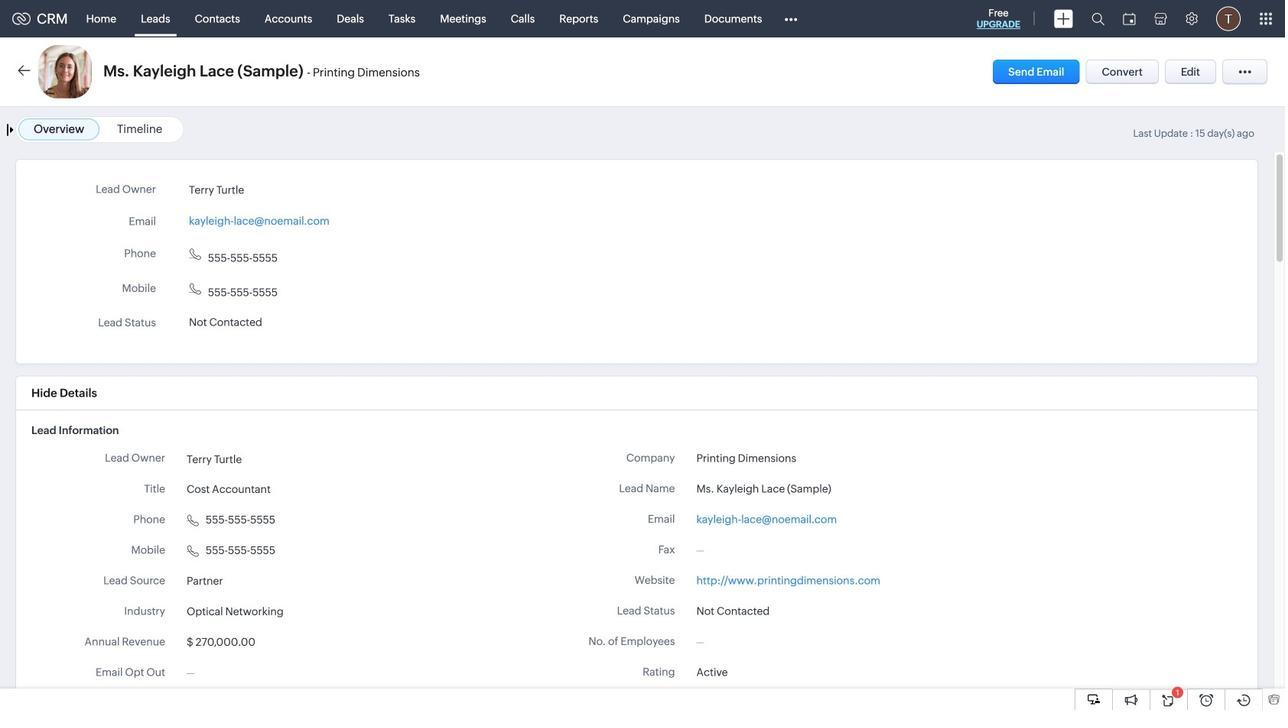 Task type: locate. For each thing, give the bounding box(es) containing it.
create menu image
[[1054, 10, 1073, 28]]

calendar image
[[1123, 13, 1136, 25]]

profile image
[[1216, 7, 1241, 31]]

create menu element
[[1045, 0, 1083, 37]]

Other Modules field
[[775, 7, 807, 31]]

logo image
[[12, 13, 31, 25]]



Task type: describe. For each thing, give the bounding box(es) containing it.
search image
[[1092, 12, 1105, 25]]

search element
[[1083, 0, 1114, 37]]

profile element
[[1207, 0, 1250, 37]]



Task type: vqa. For each thing, say whether or not it's contained in the screenshot.
FROM
no



